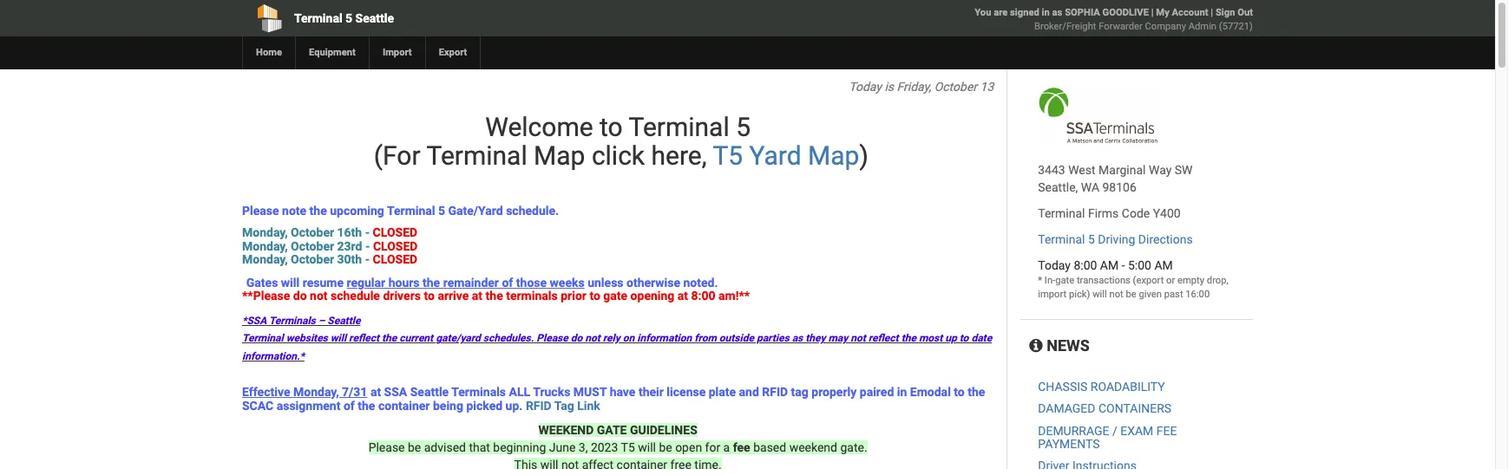 Task type: locate. For each thing, give the bounding box(es) containing it.
am up transactions
[[1100, 259, 1119, 273]]

seattle
[[355, 11, 394, 25], [327, 315, 360, 327], [410, 385, 449, 399]]

as
[[1052, 7, 1063, 18], [792, 333, 803, 345]]

2 vertical spatial please
[[369, 441, 405, 455]]

8:00 left am!**
[[691, 289, 716, 303]]

0 horizontal spatial at
[[370, 385, 381, 399]]

beginning
[[493, 441, 546, 455]]

is
[[885, 80, 894, 94]]

gate up import
[[1055, 275, 1075, 286]]

1 vertical spatial of
[[344, 399, 355, 413]]

1 horizontal spatial terminals
[[451, 385, 506, 399]]

gates will resume regular hours the remainder of those weeks unless otherwise noted. **please do not schedule drivers to arrive at the terminals prior to gate opening at 8:00 am!**
[[242, 276, 750, 303]]

map right yard
[[808, 141, 860, 171]]

today left is
[[849, 80, 882, 94]]

0 horizontal spatial reflect
[[349, 333, 379, 345]]

1 horizontal spatial at
[[472, 289, 483, 303]]

signed
[[1010, 7, 1039, 18]]

do right **please
[[293, 289, 307, 303]]

payments
[[1038, 437, 1100, 451]]

the
[[309, 204, 327, 218], [423, 276, 440, 289], [486, 289, 503, 303], [382, 333, 397, 345], [901, 333, 916, 345], [968, 385, 985, 399], [358, 399, 375, 413]]

seattle for terminal
[[355, 11, 394, 25]]

1 horizontal spatial map
[[808, 141, 860, 171]]

do inside gates will resume regular hours the remainder of those weeks unless otherwise noted. **please do not schedule drivers to arrive at the terminals prior to gate opening at 8:00 am!**
[[293, 289, 307, 303]]

not left rely
[[585, 333, 600, 345]]

prior
[[561, 289, 587, 303]]

0 vertical spatial seattle
[[355, 11, 394, 25]]

equipment
[[309, 47, 356, 58]]

be down guidelines
[[659, 441, 672, 455]]

please right the schedules.
[[537, 333, 568, 345]]

demurrage / exam fee payments link
[[1038, 424, 1177, 451]]

be left given
[[1126, 289, 1137, 300]]

am up or
[[1155, 259, 1173, 273]]

rfid right the up.
[[526, 399, 552, 413]]

0 horizontal spatial t5
[[621, 441, 635, 455]]

terminals left all
[[451, 385, 506, 399]]

98106
[[1103, 181, 1137, 194]]

0 vertical spatial 8:00
[[1074, 259, 1097, 273]]

1 vertical spatial gate
[[603, 289, 628, 303]]

at right opening
[[678, 289, 688, 303]]

1 vertical spatial in
[[897, 385, 907, 399]]

terminals up "websites"
[[269, 315, 316, 327]]

1 vertical spatial do
[[571, 333, 583, 345]]

0 vertical spatial of
[[502, 276, 513, 289]]

october left 23rd
[[291, 239, 334, 253]]

broker/freight
[[1034, 21, 1096, 32]]

will right gates
[[281, 276, 300, 289]]

the left current
[[382, 333, 397, 345]]

parties
[[757, 333, 789, 345]]

welcome
[[485, 112, 593, 142]]

- right 16th
[[365, 226, 370, 240]]

paired
[[860, 385, 894, 399]]

will inside gates will resume regular hours the remainder of those weeks unless otherwise noted. **please do not schedule drivers to arrive at the terminals prior to gate opening at 8:00 am!**
[[281, 276, 300, 289]]

to left arrive
[[424, 289, 435, 303]]

current
[[399, 333, 433, 345]]

1 vertical spatial t5
[[621, 441, 635, 455]]

1 vertical spatial please
[[537, 333, 568, 345]]

1 am from the left
[[1100, 259, 1119, 273]]

reflect right the may
[[868, 333, 899, 345]]

weeks
[[550, 276, 585, 289]]

will
[[281, 276, 300, 289], [1093, 289, 1107, 300], [330, 333, 346, 345], [638, 441, 656, 455]]

will inside weekend gate guidelines please be advised that beginning june 3, 2023 t5 will be open for a fee based weekend gate.
[[638, 441, 656, 455]]

seattle right ssa
[[410, 385, 449, 399]]

2 vertical spatial seattle
[[410, 385, 449, 399]]

1 horizontal spatial am
[[1155, 259, 1173, 273]]

weekend
[[789, 441, 837, 455]]

do left rely
[[571, 333, 583, 345]]

may
[[828, 333, 848, 345]]

2 | from the left
[[1211, 7, 1213, 18]]

rfid
[[762, 385, 788, 399], [526, 399, 552, 413]]

weekend
[[539, 423, 594, 437]]

1 horizontal spatial rfid
[[762, 385, 788, 399]]

from
[[694, 333, 717, 345]]

y400
[[1153, 207, 1181, 220]]

| left my
[[1151, 7, 1154, 18]]

my account link
[[1156, 7, 1208, 18]]

1 vertical spatial today
[[1038, 259, 1071, 273]]

exam
[[1121, 424, 1154, 438]]

do
[[293, 289, 307, 303], [571, 333, 583, 345]]

marginal
[[1099, 163, 1146, 177]]

2 am from the left
[[1155, 259, 1173, 273]]

1 map from the left
[[534, 141, 585, 171]]

container
[[378, 399, 430, 413]]

october up resume
[[291, 253, 334, 267]]

gate inside today                                                                                                                                                                                                                                                                                                                                                                                                                                                                                                                                                                                                                                                                                                           8:00 am - 5:00 am * in-gate transactions (export or empty drop, import pick) will not be given past 16:00
[[1055, 275, 1075, 286]]

you are signed in as sophia goodlive | my account | sign out broker/freight forwarder company admin (57721)
[[975, 7, 1253, 32]]

1 horizontal spatial please
[[369, 441, 405, 455]]

guidelines
[[630, 423, 698, 437]]

for
[[705, 441, 720, 455]]

in
[[1042, 7, 1050, 18], [897, 385, 907, 399]]

today up in-
[[1038, 259, 1071, 273]]

please down container
[[369, 441, 405, 455]]

to inside welcome to terminal 5 (for terminal map click here, t5 yard map )
[[600, 112, 623, 142]]

not down transactions
[[1110, 289, 1124, 300]]

the right "note"
[[309, 204, 327, 218]]

not up –
[[310, 289, 328, 303]]

5 right here,
[[736, 112, 751, 142]]

to right emodal
[[954, 385, 965, 399]]

1 horizontal spatial 8:00
[[1074, 259, 1097, 273]]

0 horizontal spatial terminals
[[269, 315, 316, 327]]

1 horizontal spatial do
[[571, 333, 583, 345]]

as left they
[[792, 333, 803, 345]]

1 horizontal spatial as
[[1052, 7, 1063, 18]]

to inside '*ssa terminals – seattle terminal websites will reflect the current gate/yard schedules. please do not rely on information from outside parties as they may not reflect the most up to date information.*'
[[960, 333, 969, 345]]

0 vertical spatial please
[[242, 204, 279, 218]]

1 vertical spatial terminals
[[451, 385, 506, 399]]

2 horizontal spatial be
[[1126, 289, 1137, 300]]

1 horizontal spatial |
[[1211, 7, 1213, 18]]

1 horizontal spatial in
[[1042, 7, 1050, 18]]

0 horizontal spatial in
[[897, 385, 907, 399]]

assignment
[[277, 399, 341, 413]]

in inside at ssa seattle terminals all trucks must have their license plate and rfid tag properly paired in emodal to the scac assignment of the container being picked up.
[[897, 385, 907, 399]]

or
[[1166, 275, 1175, 286]]

0 horizontal spatial today
[[849, 80, 882, 94]]

8:00 inside gates will resume regular hours the remainder of those weeks unless otherwise noted. **please do not schedule drivers to arrive at the terminals prior to gate opening at 8:00 am!**
[[691, 289, 716, 303]]

13
[[980, 80, 994, 94]]

t5 left yard
[[713, 141, 743, 171]]

chassis roadability damaged containers demurrage / exam fee payments
[[1038, 380, 1177, 451]]

0 horizontal spatial map
[[534, 141, 585, 171]]

2 horizontal spatial please
[[537, 333, 568, 345]]

1 horizontal spatial reflect
[[868, 333, 899, 345]]

news
[[1043, 337, 1090, 355]]

regular
[[347, 276, 385, 289]]

terminal firms code y400
[[1038, 207, 1181, 220]]

8:00 inside today                                                                                                                                                                                                                                                                                                                                                                                                                                                                                                                                                                                                                                                                                                           8:00 am - 5:00 am * in-gate transactions (export or empty drop, import pick) will not be given past 16:00
[[1074, 259, 1097, 273]]

*ssa terminals – seattle terminal websites will reflect the current gate/yard schedules. please do not rely on information from outside parties as they may not reflect the most up to date information.*
[[242, 315, 992, 362]]

fee
[[1157, 424, 1177, 438]]

- right 30th
[[365, 253, 370, 267]]

please left "note"
[[242, 204, 279, 218]]

-
[[365, 226, 370, 240], [365, 239, 370, 253], [365, 253, 370, 267], [1122, 259, 1125, 273]]

will down guidelines
[[638, 441, 656, 455]]

seattle inside at ssa seattle terminals all trucks must have their license plate and rfid tag properly paired in emodal to the scac assignment of the container being picked up.
[[410, 385, 449, 399]]

- left 5:00
[[1122, 259, 1125, 273]]

3,
[[579, 441, 588, 455]]

0 horizontal spatial please
[[242, 204, 279, 218]]

1 vertical spatial 8:00
[[691, 289, 716, 303]]

0 horizontal spatial am
[[1100, 259, 1119, 273]]

trucks
[[533, 385, 570, 399]]

rfid left tag
[[762, 385, 788, 399]]

(57721)
[[1219, 21, 1253, 32]]

gate left opening
[[603, 289, 628, 303]]

link
[[577, 399, 600, 413]]

23rd
[[337, 239, 362, 253]]

gate/yard
[[436, 333, 481, 345]]

tag
[[554, 399, 574, 413]]

date
[[971, 333, 992, 345]]

gate.
[[840, 441, 868, 455]]

will right "websites"
[[330, 333, 346, 345]]

seattle right –
[[327, 315, 360, 327]]

at
[[472, 289, 483, 303], [678, 289, 688, 303], [370, 385, 381, 399]]

2 horizontal spatial at
[[678, 289, 688, 303]]

5 left the gate/yard
[[438, 204, 445, 218]]

of right assignment
[[344, 399, 355, 413]]

1 vertical spatial as
[[792, 333, 803, 345]]

map
[[534, 141, 585, 171], [808, 141, 860, 171]]

note
[[282, 204, 306, 218]]

import link
[[369, 36, 425, 69]]

seattle up the import
[[355, 11, 394, 25]]

to right up
[[960, 333, 969, 345]]

0 vertical spatial in
[[1042, 7, 1050, 18]]

as inside '*ssa terminals – seattle terminal websites will reflect the current gate/yard schedules. please do not rely on information from outside parties as they may not reflect the most up to date information.*'
[[792, 333, 803, 345]]

in right paired
[[897, 385, 907, 399]]

home link
[[242, 36, 295, 69]]

0 horizontal spatial |
[[1151, 7, 1154, 18]]

0 vertical spatial gate
[[1055, 275, 1075, 286]]

up
[[945, 333, 957, 345]]

to inside at ssa seattle terminals all trucks must have their license plate and rfid tag properly paired in emodal to the scac assignment of the container being picked up.
[[954, 385, 965, 399]]

will down transactions
[[1093, 289, 1107, 300]]

june
[[549, 441, 576, 455]]

| left sign at the top of the page
[[1211, 7, 1213, 18]]

today inside today                                                                                                                                                                                                                                                                                                                                                                                                                                                                                                                                                                                                                                                                                                           8:00 am - 5:00 am * in-gate transactions (export or empty drop, import pick) will not be given past 16:00
[[1038, 259, 1071, 273]]

0 horizontal spatial do
[[293, 289, 307, 303]]

1 horizontal spatial today
[[1038, 259, 1071, 273]]

map left click
[[534, 141, 585, 171]]

0 vertical spatial as
[[1052, 7, 1063, 18]]

closed
[[373, 226, 418, 240], [373, 239, 418, 253], [373, 253, 418, 267]]

forwarder
[[1099, 21, 1143, 32]]

to right welcome
[[600, 112, 623, 142]]

at right arrive
[[472, 289, 483, 303]]

0 horizontal spatial gate
[[603, 289, 628, 303]]

t5 inside welcome to terminal 5 (for terminal map click here, t5 yard map )
[[713, 141, 743, 171]]

t5 inside weekend gate guidelines please be advised that beginning june 3, 2023 t5 will be open for a fee based weekend gate.
[[621, 441, 635, 455]]

1 closed from the top
[[373, 226, 418, 240]]

gates
[[246, 276, 278, 289]]

/
[[1113, 424, 1118, 438]]

0 vertical spatial do
[[293, 289, 307, 303]]

0 vertical spatial today
[[849, 80, 882, 94]]

reflect down schedule
[[349, 333, 379, 345]]

0 vertical spatial t5
[[713, 141, 743, 171]]

weekend gate guidelines please be advised that beginning june 3, 2023 t5 will be open for a fee based weekend gate.
[[369, 423, 868, 455]]

1 vertical spatial seattle
[[327, 315, 360, 327]]

information.*
[[242, 350, 304, 362]]

(for
[[374, 141, 421, 171]]

1 horizontal spatial gate
[[1055, 275, 1075, 286]]

sign out link
[[1216, 7, 1253, 18]]

to right prior
[[590, 289, 600, 303]]

at left ssa
[[370, 385, 381, 399]]

gate
[[1055, 275, 1075, 286], [603, 289, 628, 303]]

schedules.
[[483, 333, 534, 345]]

as up broker/freight on the top right
[[1052, 7, 1063, 18]]

1 horizontal spatial of
[[502, 276, 513, 289]]

sign
[[1216, 7, 1235, 18]]

must
[[573, 385, 607, 399]]

fee
[[733, 441, 750, 455]]

1 horizontal spatial t5
[[713, 141, 743, 171]]

0 vertical spatial terminals
[[269, 315, 316, 327]]

are
[[994, 7, 1008, 18]]

otherwise
[[627, 276, 680, 289]]

terminals inside at ssa seattle terminals all trucks must have their license plate and rfid tag properly paired in emodal to the scac assignment of the container being picked up.
[[451, 385, 506, 399]]

export link
[[425, 36, 480, 69]]

in right the signed
[[1042, 7, 1050, 18]]

be left advised
[[408, 441, 421, 455]]

0 horizontal spatial 8:00
[[691, 289, 716, 303]]

friday,
[[897, 80, 931, 94]]

0 horizontal spatial of
[[344, 399, 355, 413]]

8:00 up transactions
[[1074, 259, 1097, 273]]

of left 'those'
[[502, 276, 513, 289]]

t5 right 2023
[[621, 441, 635, 455]]

2 map from the left
[[808, 141, 860, 171]]

0 horizontal spatial as
[[792, 333, 803, 345]]



Task type: vqa. For each thing, say whether or not it's contained in the screenshot.
Forgot Password? link
no



Task type: describe. For each thing, give the bounding box(es) containing it.
5 left driving
[[1088, 233, 1095, 246]]

3443 west marginal way sw seattle, wa 98106
[[1038, 163, 1193, 194]]

0 horizontal spatial be
[[408, 441, 421, 455]]

hours
[[388, 276, 420, 289]]

3443
[[1038, 163, 1065, 177]]

plate
[[709, 385, 736, 399]]

past
[[1164, 289, 1183, 300]]

not right the may
[[851, 333, 866, 345]]

5 inside please note the upcoming terminal 5 gate/yard schedule. monday, october 16th - closed monday, october 23rd - closed monday, october 30th - closed
[[438, 204, 445, 218]]

of inside at ssa seattle terminals all trucks must have their license plate and rfid tag properly paired in emodal to the scac assignment of the container being picked up.
[[344, 399, 355, 413]]

- inside today                                                                                                                                                                                                                                                                                                                                                                                                                                                                                                                                                                                                                                                                                                           8:00 am - 5:00 am * in-gate transactions (export or empty drop, import pick) will not be given past 16:00
[[1122, 259, 1125, 273]]

5 up equipment
[[345, 11, 352, 25]]

of inside gates will resume regular hours the remainder of those weeks unless otherwise noted. **please do not schedule drivers to arrive at the terminals prior to gate opening at 8:00 am!**
[[502, 276, 513, 289]]

export
[[439, 47, 467, 58]]

*ssa
[[242, 315, 267, 327]]

tag
[[791, 385, 809, 399]]

unless
[[588, 276, 624, 289]]

30th
[[337, 253, 362, 267]]

resume
[[303, 276, 344, 289]]

5:00
[[1128, 259, 1152, 273]]

1 reflect from the left
[[349, 333, 379, 345]]

do inside '*ssa terminals – seattle terminal websites will reflect the current gate/yard schedules. please do not rely on information from outside parties as they may not reflect the most up to date information.*'
[[571, 333, 583, 345]]

today for today                                                                                                                                                                                                                                                                                                                                                                                                                                                                                                                                                                                                                                                                                                           8:00 am - 5:00 am * in-gate transactions (export or empty drop, import pick) will not be given past 16:00
[[1038, 259, 1071, 273]]

welcome to terminal 5 (for terminal map click here, t5 yard map )
[[367, 112, 869, 171]]

will inside '*ssa terminals – seattle terminal websites will reflect the current gate/yard schedules. please do not rely on information from outside parties as they may not reflect the most up to date information.*'
[[330, 333, 346, 345]]

october left 13
[[934, 80, 977, 94]]

please inside '*ssa terminals – seattle terminal websites will reflect the current gate/yard schedules. please do not rely on information from outside parties as they may not reflect the most up to date information.*'
[[537, 333, 568, 345]]

seattle for at
[[410, 385, 449, 399]]

and
[[739, 385, 759, 399]]

goodlive
[[1103, 7, 1149, 18]]

- right 23rd
[[365, 239, 370, 253]]

open
[[675, 441, 702, 455]]

roadability
[[1091, 380, 1165, 394]]

schedule.
[[506, 204, 559, 218]]

drivers
[[383, 289, 421, 303]]

terminals inside '*ssa terminals – seattle terminal websites will reflect the current gate/yard schedules. please do not rely on information from outside parties as they may not reflect the most up to date information.*'
[[269, 315, 316, 327]]

in inside you are signed in as sophia goodlive | my account | sign out broker/freight forwarder company admin (57721)
[[1042, 7, 1050, 18]]

please inside please note the upcoming terminal 5 gate/yard schedule. monday, october 16th - closed monday, october 23rd - closed monday, october 30th - closed
[[242, 204, 279, 218]]

damaged containers link
[[1038, 402, 1172, 416]]

noted.
[[683, 276, 718, 289]]

1 | from the left
[[1151, 7, 1154, 18]]

the right emodal
[[968, 385, 985, 399]]

(export
[[1133, 275, 1164, 286]]

5 inside welcome to terminal 5 (for terminal map click here, t5 yard map )
[[736, 112, 751, 142]]

7/31
[[342, 385, 367, 399]]

have
[[610, 385, 636, 399]]

seattle,
[[1038, 181, 1078, 194]]

out
[[1238, 7, 1253, 18]]

code
[[1122, 207, 1150, 220]]

t5 yard map link
[[713, 141, 860, 171]]

terminal 5 driving directions
[[1038, 233, 1193, 246]]

effective monday, 7/31
[[242, 385, 367, 399]]

damaged
[[1038, 402, 1096, 416]]

the left ssa
[[358, 399, 375, 413]]

properly
[[812, 385, 857, 399]]

they
[[806, 333, 826, 345]]

gate/yard
[[448, 204, 503, 218]]

terminal inside please note the upcoming terminal 5 gate/yard schedule. monday, october 16th - closed monday, october 23rd - closed monday, october 30th - closed
[[387, 204, 435, 218]]

terminals
[[506, 289, 558, 303]]

ssa
[[384, 385, 407, 399]]

advised
[[424, 441, 466, 455]]

on
[[623, 333, 635, 345]]

import
[[383, 47, 412, 58]]

today for today is friday, october 13
[[849, 80, 882, 94]]

rfid inside at ssa seattle terminals all trucks must have their license plate and rfid tag properly paired in emodal to the scac assignment of the container being picked up.
[[762, 385, 788, 399]]

license
[[667, 385, 706, 399]]

terminal 5 seattle
[[294, 11, 394, 25]]

the inside please note the upcoming terminal 5 gate/yard schedule. monday, october 16th - closed monday, october 23rd - closed monday, october 30th - closed
[[309, 204, 327, 218]]

in-
[[1045, 275, 1055, 286]]

wa
[[1081, 181, 1100, 194]]

you
[[975, 7, 991, 18]]

0 horizontal spatial rfid
[[526, 399, 552, 413]]

not inside today                                                                                                                                                                                                                                                                                                                                                                                                                                                                                                                                                                                                                                                                                                           8:00 am - 5:00 am * in-gate transactions (export or empty drop, import pick) will not be given past 16:00
[[1110, 289, 1124, 300]]

2 reflect from the left
[[868, 333, 899, 345]]

terminal inside '*ssa terminals – seattle terminal websites will reflect the current gate/yard schedules. please do not rely on information from outside parties as they may not reflect the most up to date information.*'
[[242, 333, 283, 345]]

yard
[[749, 141, 802, 171]]

gate inside gates will resume regular hours the remainder of those weeks unless otherwise noted. **please do not schedule drivers to arrive at the terminals prior to gate opening at 8:00 am!**
[[603, 289, 628, 303]]

the left terminals
[[486, 289, 503, 303]]

will inside today                                                                                                                                                                                                                                                                                                                                                                                                                                                                                                                                                                                                                                                                                                           8:00 am - 5:00 am * in-gate transactions (export or empty drop, import pick) will not be given past 16:00
[[1093, 289, 1107, 300]]

their
[[639, 385, 664, 399]]

opening
[[631, 289, 675, 303]]

)
[[860, 141, 869, 171]]

west
[[1068, 163, 1096, 177]]

seattle inside '*ssa terminals – seattle terminal websites will reflect the current gate/yard schedules. please do not rely on information from outside parties as they may not reflect the most up to date information.*'
[[327, 315, 360, 327]]

effective
[[242, 385, 290, 399]]

that
[[469, 441, 490, 455]]

am!**
[[719, 289, 750, 303]]

sophia
[[1065, 7, 1100, 18]]

upcoming
[[330, 204, 384, 218]]

websites
[[286, 333, 328, 345]]

a
[[723, 441, 730, 455]]

rely
[[603, 333, 620, 345]]

at inside at ssa seattle terminals all trucks must have their license plate and rfid tag properly paired in emodal to the scac assignment of the container being picked up.
[[370, 385, 381, 399]]

picked
[[466, 399, 503, 413]]

terminal 5 seattle image
[[1038, 87, 1159, 144]]

chassis
[[1038, 380, 1088, 394]]

1 horizontal spatial be
[[659, 441, 672, 455]]

as inside you are signed in as sophia goodlive | my account | sign out broker/freight forwarder company admin (57721)
[[1052, 7, 1063, 18]]

those
[[516, 276, 547, 289]]

be inside today                                                                                                                                                                                                                                                                                                                                                                                                                                                                                                                                                                                                                                                                                                           8:00 am - 5:00 am * in-gate transactions (export or empty drop, import pick) will not be given past 16:00
[[1126, 289, 1137, 300]]

outside
[[719, 333, 754, 345]]

not inside gates will resume regular hours the remainder of those weeks unless otherwise noted. **please do not schedule drivers to arrive at the terminals prior to gate opening at 8:00 am!**
[[310, 289, 328, 303]]

3 closed from the top
[[373, 253, 418, 267]]

the right "hours"
[[423, 276, 440, 289]]

october down "note"
[[291, 226, 334, 240]]

2 closed from the top
[[373, 239, 418, 253]]

rfid tag link link
[[526, 399, 603, 413]]

today                                                                                                                                                                                                                                                                                                                                                                                                                                                                                                                                                                                                                                                                                                           8:00 am - 5:00 am * in-gate transactions (export or empty drop, import pick) will not be given past 16:00
[[1038, 259, 1229, 300]]

demurrage
[[1038, 424, 1110, 438]]

account
[[1172, 7, 1208, 18]]

the left most
[[901, 333, 916, 345]]

way
[[1149, 163, 1172, 177]]

please inside weekend gate guidelines please be advised that beginning june 3, 2023 t5 will be open for a fee based weekend gate.
[[369, 441, 405, 455]]

please note the upcoming terminal 5 gate/yard schedule. monday, october 16th - closed monday, october 23rd - closed monday, october 30th - closed
[[242, 204, 559, 267]]

remainder
[[443, 276, 499, 289]]

16:00
[[1186, 289, 1210, 300]]

up.
[[506, 399, 523, 413]]

info circle image
[[1029, 338, 1043, 354]]

rfid tag link
[[526, 399, 603, 413]]



